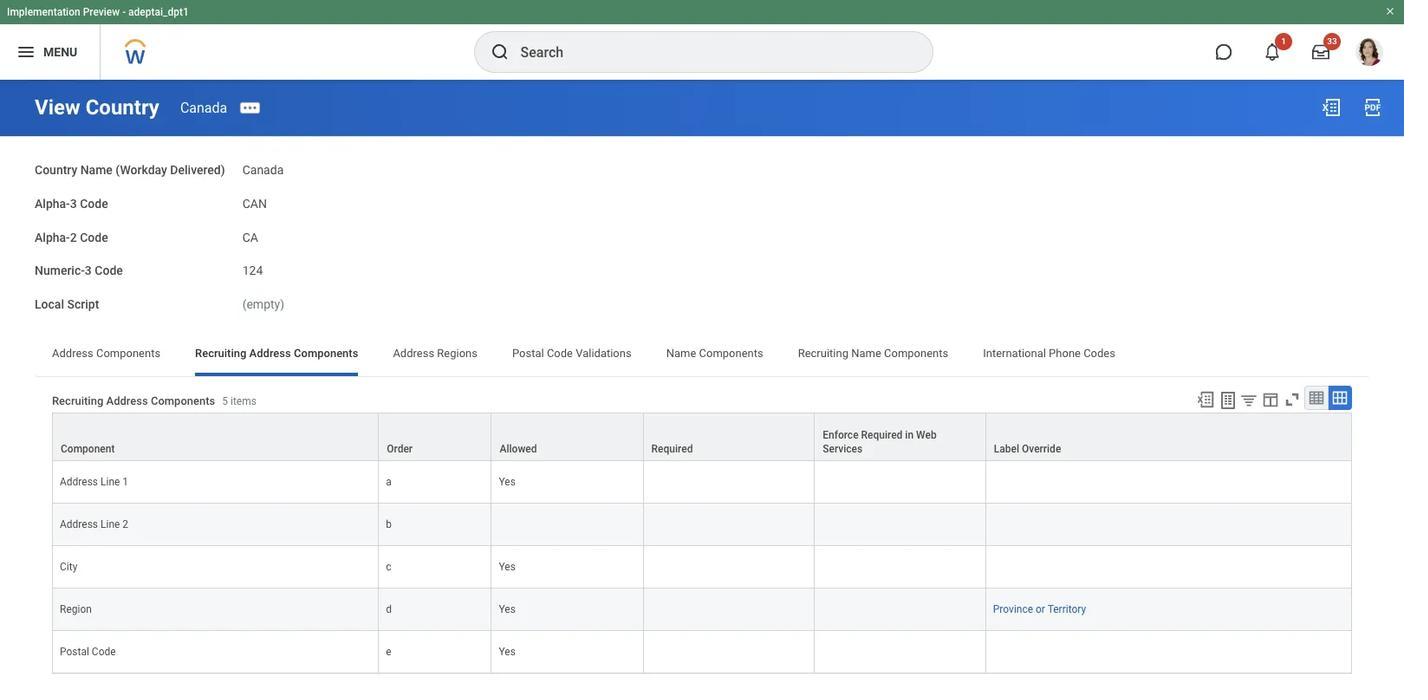 Task type: describe. For each thing, give the bounding box(es) containing it.
script
[[67, 297, 99, 311]]

province or territory
[[994, 604, 1087, 616]]

code for numeric-3 code
[[95, 264, 123, 278]]

postal code
[[60, 646, 116, 658]]

address for address line 2
[[60, 518, 98, 531]]

line for 1
[[101, 476, 120, 488]]

international
[[983, 347, 1046, 360]]

view
[[35, 95, 80, 120]]

124
[[243, 264, 263, 278]]

order
[[387, 443, 413, 455]]

row containing postal code
[[52, 631, 1353, 674]]

validations
[[576, 347, 632, 360]]

notifications element
[[1365, 35, 1379, 49]]

export to excel image for view country
[[1321, 97, 1342, 118]]

close environment banner image
[[1386, 6, 1396, 16]]

row containing address line 1
[[52, 461, 1353, 504]]

recruiting for recruiting name components
[[798, 347, 849, 360]]

components for recruiting address components 5 items
[[151, 395, 215, 408]]

alpha- for 2
[[35, 230, 70, 244]]

notifications large image
[[1264, 43, 1282, 61]]

label
[[994, 443, 1020, 455]]

canada link
[[180, 99, 227, 116]]

toolbar inside view country main content
[[1189, 386, 1353, 413]]

33 button
[[1302, 33, 1341, 71]]

required inside popup button
[[652, 443, 693, 455]]

yes for e
[[499, 646, 516, 658]]

label override button
[[987, 413, 1352, 460]]

address line 1
[[60, 476, 128, 488]]

1 horizontal spatial name
[[667, 347, 697, 360]]

local script
[[35, 297, 99, 311]]

address regions
[[393, 347, 478, 360]]

tab list inside view country main content
[[35, 334, 1370, 376]]

2 inside the address line 2 element
[[123, 518, 128, 531]]

row containing city
[[52, 546, 1353, 589]]

-
[[122, 6, 126, 18]]

address components
[[52, 347, 160, 360]]

postal code element
[[60, 643, 116, 658]]

numeric-3 code
[[35, 264, 123, 278]]

country name (workday delivered)
[[35, 163, 225, 177]]

export to excel image for recruiting address components
[[1197, 390, 1216, 409]]

recruiting address components
[[195, 347, 358, 360]]

city element
[[60, 558, 77, 573]]

view country main content
[[0, 80, 1405, 683]]

1 button
[[1254, 33, 1293, 71]]

local
[[35, 297, 64, 311]]

expand table image
[[1332, 389, 1349, 406]]

alpha-3 code element
[[243, 186, 267, 212]]

name components
[[667, 347, 764, 360]]

menu
[[43, 45, 77, 59]]

alpha-2 code
[[35, 230, 108, 244]]

address line 1 element
[[60, 472, 128, 488]]

province
[[994, 604, 1034, 616]]

delivered)
[[170, 163, 225, 177]]

enforce
[[823, 429, 859, 441]]

inbox large image
[[1313, 43, 1330, 61]]

1 inside view country main content
[[123, 476, 128, 488]]

recruiting for recruiting address components
[[195, 347, 247, 360]]

implementation
[[7, 6, 80, 18]]

label override
[[994, 443, 1062, 455]]

alpha-3 code
[[35, 197, 108, 210]]

address line 2 element
[[60, 515, 128, 531]]

components for recruiting address components
[[294, 347, 358, 360]]

recruiting name components
[[798, 347, 949, 360]]

a
[[386, 476, 392, 488]]

address down address components
[[106, 395, 148, 408]]

search image
[[489, 42, 510, 62]]

required inside enforce required in web services
[[862, 429, 903, 441]]

international phone codes
[[983, 347, 1116, 360]]

name for recruiting
[[852, 347, 882, 360]]

menu button
[[0, 24, 100, 80]]

fullscreen image
[[1283, 390, 1302, 409]]

row containing enforce required in web services
[[52, 413, 1353, 461]]

order button
[[379, 413, 491, 460]]

enforce required in web services
[[823, 429, 937, 455]]



Task type: vqa. For each thing, say whether or not it's contained in the screenshot.
x image
no



Task type: locate. For each thing, give the bounding box(es) containing it.
1 vertical spatial export to excel image
[[1197, 390, 1216, 409]]

3 for numeric-
[[85, 264, 92, 278]]

b
[[386, 518, 392, 531]]

line down component on the bottom left of the page
[[101, 476, 120, 488]]

country up "alpha-3 code"
[[35, 163, 77, 177]]

name for country
[[80, 163, 113, 177]]

0 horizontal spatial canada
[[180, 99, 227, 116]]

line down address line 1
[[101, 518, 120, 531]]

tab list
[[35, 334, 1370, 376]]

6 row from the top
[[52, 631, 1353, 674]]

alpha- for 3
[[35, 197, 70, 210]]

region element
[[60, 600, 92, 616]]

enforce required in web services button
[[815, 413, 986, 460]]

line for 2
[[101, 518, 120, 531]]

city
[[60, 561, 77, 573]]

menu banner
[[0, 0, 1405, 80]]

1 horizontal spatial export to excel image
[[1321, 97, 1342, 118]]

can
[[243, 197, 267, 210]]

1 vertical spatial 1
[[123, 476, 128, 488]]

1 vertical spatial 2
[[123, 518, 128, 531]]

1 row from the top
[[52, 413, 1353, 461]]

1 horizontal spatial canada
[[243, 163, 284, 177]]

4 row from the top
[[52, 546, 1353, 589]]

Search Workday  search field
[[521, 33, 897, 71]]

codes
[[1084, 347, 1116, 360]]

in
[[906, 429, 914, 441]]

(workday
[[116, 163, 167, 177]]

recruiting up 5
[[195, 347, 247, 360]]

address line 2
[[60, 518, 128, 531]]

33
[[1328, 36, 1338, 46]]

alpha- up alpha-2 code
[[35, 197, 70, 210]]

address for address line 1
[[60, 476, 98, 488]]

web
[[917, 429, 937, 441]]

address down component on the bottom left of the page
[[60, 476, 98, 488]]

e
[[386, 646, 392, 658]]

yes for a
[[499, 476, 516, 488]]

ca
[[243, 230, 258, 244]]

address left regions
[[393, 347, 435, 360]]

0 horizontal spatial 3
[[70, 197, 77, 210]]

0 vertical spatial alpha-
[[35, 197, 70, 210]]

0 horizontal spatial postal
[[60, 646, 89, 658]]

1 alpha- from the top
[[35, 197, 70, 210]]

postal for postal code
[[60, 646, 89, 658]]

export to excel image
[[1321, 97, 1342, 118], [1197, 390, 1216, 409]]

recruiting address components 5 items
[[52, 395, 257, 408]]

(empty)
[[243, 297, 284, 311]]

services
[[823, 443, 863, 455]]

code for alpha-2 code
[[80, 230, 108, 244]]

1 vertical spatial line
[[101, 518, 120, 531]]

line inside the address line 2 element
[[101, 518, 120, 531]]

0 vertical spatial 1
[[1282, 36, 1287, 46]]

justify image
[[16, 42, 36, 62]]

1 right notifications large icon
[[1282, 36, 1287, 46]]

0 horizontal spatial name
[[80, 163, 113, 177]]

1 vertical spatial country
[[35, 163, 77, 177]]

0 horizontal spatial required
[[652, 443, 693, 455]]

postal for postal code validations
[[512, 347, 544, 360]]

address up city element
[[60, 518, 98, 531]]

canada for country name (workday delivered) element
[[243, 163, 284, 177]]

recruiting up component on the bottom left of the page
[[52, 395, 103, 408]]

canada for canada link
[[180, 99, 227, 116]]

1 yes from the top
[[499, 476, 516, 488]]

code up alpha-2 code
[[80, 197, 108, 210]]

row containing region
[[52, 589, 1353, 631]]

alpha-
[[35, 197, 70, 210], [35, 230, 70, 244]]

postal down region
[[60, 646, 89, 658]]

2 horizontal spatial recruiting
[[798, 347, 849, 360]]

1 vertical spatial 3
[[85, 264, 92, 278]]

export to excel image left view printable version (pdf) 'icon'
[[1321, 97, 1342, 118]]

toolbar
[[1189, 386, 1353, 413]]

select to filter grid data image
[[1240, 391, 1259, 409]]

click to view/edit grid preferences image
[[1262, 390, 1281, 409]]

yes
[[499, 476, 516, 488], [499, 561, 516, 573], [499, 604, 516, 616], [499, 646, 516, 658]]

2 yes from the top
[[499, 561, 516, 573]]

name up "alpha-3 code"
[[80, 163, 113, 177]]

1 horizontal spatial country
[[86, 95, 159, 120]]

line
[[101, 476, 120, 488], [101, 518, 120, 531]]

view printable version (pdf) image
[[1363, 97, 1384, 118]]

recruiting up enforce
[[798, 347, 849, 360]]

5
[[222, 395, 228, 408]]

row
[[52, 413, 1353, 461], [52, 461, 1353, 504], [52, 504, 1353, 546], [52, 546, 1353, 589], [52, 589, 1353, 631], [52, 631, 1353, 674]]

2 alpha- from the top
[[35, 230, 70, 244]]

2 line from the top
[[101, 518, 120, 531]]

4 yes from the top
[[499, 646, 516, 658]]

allowed
[[500, 443, 537, 455]]

code left "validations"
[[547, 347, 573, 360]]

1 horizontal spatial required
[[862, 429, 903, 441]]

1 vertical spatial required
[[652, 443, 693, 455]]

or
[[1036, 604, 1046, 616]]

component
[[61, 443, 115, 455]]

1 horizontal spatial postal
[[512, 347, 544, 360]]

0 vertical spatial export to excel image
[[1321, 97, 1342, 118]]

country up "country name (workday delivered)"
[[86, 95, 159, 120]]

address for address components
[[52, 347, 93, 360]]

1 horizontal spatial 3
[[85, 264, 92, 278]]

tab list containing address components
[[35, 334, 1370, 376]]

0 vertical spatial country
[[86, 95, 159, 120]]

address for address regions
[[393, 347, 435, 360]]

regions
[[437, 347, 478, 360]]

table image
[[1308, 389, 1326, 406]]

component button
[[53, 413, 378, 460]]

1 vertical spatial alpha-
[[35, 230, 70, 244]]

address down "(empty)"
[[249, 347, 291, 360]]

name right "validations"
[[667, 347, 697, 360]]

1
[[1282, 36, 1287, 46], [123, 476, 128, 488]]

components
[[96, 347, 160, 360], [294, 347, 358, 360], [699, 347, 764, 360], [884, 347, 949, 360], [151, 395, 215, 408]]

3 for alpha-
[[70, 197, 77, 210]]

code up script
[[95, 264, 123, 278]]

0 horizontal spatial export to excel image
[[1197, 390, 1216, 409]]

2 row from the top
[[52, 461, 1353, 504]]

adeptai_dpt1
[[128, 6, 189, 18]]

numeric-
[[35, 264, 85, 278]]

1 horizontal spatial recruiting
[[195, 347, 247, 360]]

code up numeric-3 code
[[80, 230, 108, 244]]

alpha-2 code element
[[243, 220, 258, 246]]

country name (workday delivered) element
[[243, 153, 284, 178]]

components for recruiting name components
[[884, 347, 949, 360]]

3 up alpha-2 code
[[70, 197, 77, 210]]

3 up script
[[85, 264, 92, 278]]

0 horizontal spatial recruiting
[[52, 395, 103, 408]]

profile logan mcneil image
[[1356, 38, 1384, 69]]

3 row from the top
[[52, 504, 1353, 546]]

0 vertical spatial 3
[[70, 197, 77, 210]]

c
[[386, 561, 392, 573]]

2
[[70, 230, 77, 244], [123, 518, 128, 531]]

code
[[80, 197, 108, 210], [80, 230, 108, 244], [95, 264, 123, 278], [547, 347, 573, 360], [92, 646, 116, 658]]

postal inside postal code element
[[60, 646, 89, 658]]

region
[[60, 604, 92, 616]]

override
[[1022, 443, 1062, 455]]

implementation preview -   adeptai_dpt1
[[7, 6, 189, 18]]

preview
[[83, 6, 120, 18]]

province or territory link
[[994, 600, 1087, 616]]

postal code validations
[[512, 347, 632, 360]]

canada
[[180, 99, 227, 116], [243, 163, 284, 177]]

export to excel image left export to worksheets 'icon'
[[1197, 390, 1216, 409]]

2 horizontal spatial name
[[852, 347, 882, 360]]

0 horizontal spatial 1
[[123, 476, 128, 488]]

code for alpha-3 code
[[80, 197, 108, 210]]

required
[[862, 429, 903, 441], [652, 443, 693, 455]]

alpha- up numeric- on the left top of the page
[[35, 230, 70, 244]]

cell
[[644, 461, 815, 504], [815, 461, 987, 504], [987, 461, 1353, 504], [492, 504, 644, 546], [644, 504, 815, 546], [815, 504, 987, 546], [987, 504, 1353, 546], [644, 546, 815, 589], [815, 546, 987, 589], [987, 546, 1353, 589], [644, 589, 815, 631], [815, 589, 987, 631], [644, 631, 815, 674], [815, 631, 987, 674], [987, 631, 1353, 674]]

0 vertical spatial 2
[[70, 230, 77, 244]]

1 vertical spatial postal
[[60, 646, 89, 658]]

address down local script at left
[[52, 347, 93, 360]]

allowed button
[[492, 413, 643, 460]]

1 horizontal spatial 2
[[123, 518, 128, 531]]

5 row from the top
[[52, 589, 1353, 631]]

yes for d
[[499, 604, 516, 616]]

0 horizontal spatial country
[[35, 163, 77, 177]]

yes for c
[[499, 561, 516, 573]]

2 down address line 1
[[123, 518, 128, 531]]

territory
[[1048, 604, 1087, 616]]

canada up delivered)
[[180, 99, 227, 116]]

d
[[386, 604, 392, 616]]

3 yes from the top
[[499, 604, 516, 616]]

address
[[52, 347, 93, 360], [249, 347, 291, 360], [393, 347, 435, 360], [106, 395, 148, 408], [60, 476, 98, 488], [60, 518, 98, 531]]

2 down "alpha-3 code"
[[70, 230, 77, 244]]

items
[[231, 395, 257, 408]]

1 vertical spatial canada
[[243, 163, 284, 177]]

name
[[80, 163, 113, 177], [667, 347, 697, 360], [852, 347, 882, 360]]

country
[[86, 95, 159, 120], [35, 163, 77, 177]]

export to worksheets image
[[1218, 390, 1239, 411]]

numeric-3 code element
[[243, 253, 263, 279]]

3
[[70, 197, 77, 210], [85, 264, 92, 278]]

code down region
[[92, 646, 116, 658]]

canada up alpha-3 code element
[[243, 163, 284, 177]]

row containing address line 2
[[52, 504, 1353, 546]]

0 horizontal spatial 2
[[70, 230, 77, 244]]

phone
[[1049, 347, 1081, 360]]

1 inside button
[[1282, 36, 1287, 46]]

line inside address line 1 element
[[101, 476, 120, 488]]

1 up the address line 2 element
[[123, 476, 128, 488]]

0 vertical spatial postal
[[512, 347, 544, 360]]

view country
[[35, 95, 159, 120]]

1 horizontal spatial 1
[[1282, 36, 1287, 46]]

postal
[[512, 347, 544, 360], [60, 646, 89, 658]]

1 line from the top
[[101, 476, 120, 488]]

name up enforce
[[852, 347, 882, 360]]

0 vertical spatial line
[[101, 476, 120, 488]]

recruiting
[[195, 347, 247, 360], [798, 347, 849, 360], [52, 395, 103, 408]]

0 vertical spatial required
[[862, 429, 903, 441]]

0 vertical spatial canada
[[180, 99, 227, 116]]

postal right regions
[[512, 347, 544, 360]]

required button
[[644, 413, 814, 460]]



